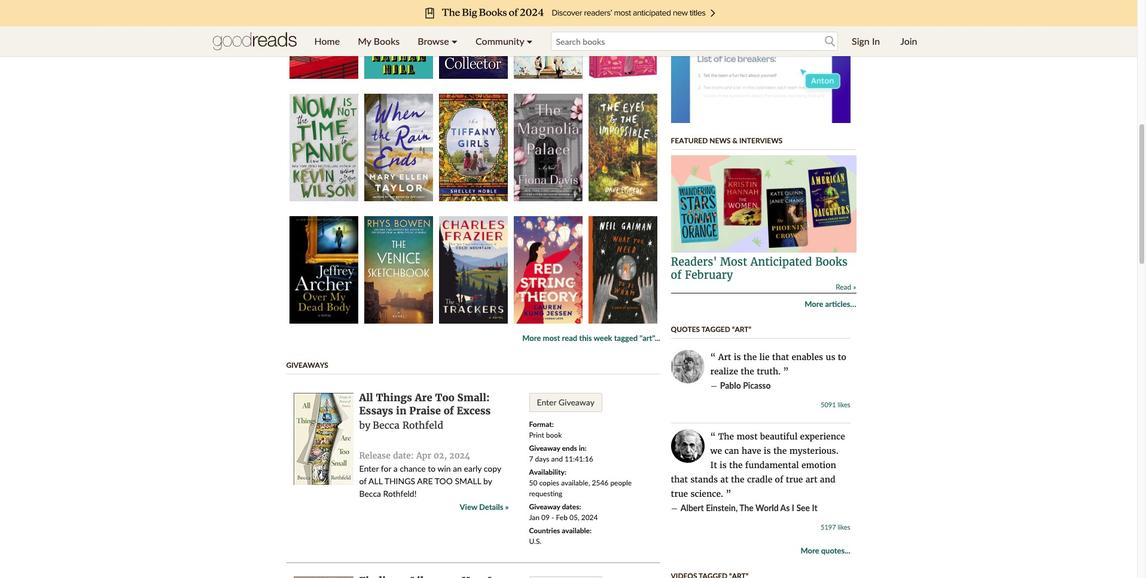 Task type: vqa. For each thing, say whether or not it's contained in the screenshot.
9,168 books link
no



Task type: describe. For each thing, give the bounding box(es) containing it.
art
[[718, 352, 731, 363]]

when the rain ends image
[[364, 94, 433, 202]]

stands
[[690, 475, 718, 486]]

to inside the art is the lie that enables us to realize the truth.
[[838, 352, 846, 363]]

now is not the time to panic image
[[289, 94, 358, 202]]

read
[[836, 283, 851, 292]]

of inside readers' most anticipated books of february read »
[[671, 269, 682, 282]]

of inside the most beautiful experience we can have is the mysterious. it is the fundamental emotion that stands at the cradle of true art and true science.
[[775, 475, 783, 486]]

the eyes and the impossible: (newbery medal winner) image
[[588, 94, 657, 202]]

this
[[579, 334, 592, 343]]

all things are too small: essays in praise of excess by becca rothfeld
[[359, 392, 491, 432]]

giveaway inside enter giveaway link
[[559, 398, 594, 408]]

more quotes...
[[801, 547, 850, 556]]

readers'
[[671, 255, 717, 269]]

featured
[[671, 136, 708, 145]]

my books
[[358, 35, 400, 47]]

of inside the release           date: apr 02, 2024 enter for a chance to win an early copy of all things are too small by becca rothfeld! view details »
[[359, 477, 367, 487]]

all things are too small: essays in praise of excess link
[[359, 392, 491, 418]]

― for " ― pablo picasso
[[710, 381, 717, 392]]

the tiffany girls image
[[439, 94, 508, 202]]

too
[[435, 477, 453, 487]]

0 horizontal spatial is
[[720, 461, 727, 471]]

1 horizontal spatial true
[[786, 475, 803, 486]]

1 vertical spatial giveaway
[[529, 444, 560, 453]]

small
[[455, 477, 481, 487]]

emotion
[[801, 461, 836, 471]]

at
[[720, 475, 728, 486]]

" ― pablo picasso
[[710, 367, 789, 392]]

to inside the release           date: apr 02, 2024 enter for a chance to win an early copy of all things are too small by becca rothfeld! view details »
[[428, 464, 436, 474]]

jan
[[529, 514, 540, 523]]

menu containing home
[[305, 26, 542, 56]]

availability:
[[529, 468, 566, 477]]

einstein,
[[706, 504, 738, 514]]

albert einstein image
[[671, 430, 704, 464]]

all
[[368, 477, 382, 487]]

most for beautiful
[[737, 432, 758, 443]]

nothing ventured (william warwick, #1) image
[[513, 0, 582, 79]]

available,
[[561, 479, 590, 488]]

advertisement element
[[671, 0, 850, 123]]

in
[[872, 35, 880, 47]]

read » link
[[836, 283, 856, 292]]

5197
[[821, 524, 836, 532]]

anticipated
[[750, 255, 812, 269]]

more most read this week tagged "art"...
[[522, 334, 660, 343]]

picasso
[[743, 381, 771, 391]]

11:41:16
[[565, 455, 593, 464]]

Search for books to add to your shelves search field
[[551, 32, 838, 51]]

5091
[[821, 401, 836, 409]]

albert
[[680, 504, 704, 514]]

win
[[437, 464, 451, 474]]

days
[[535, 455, 549, 464]]

in:
[[579, 444, 586, 453]]

tagged
[[614, 334, 638, 343]]

format:
[[529, 420, 554, 429]]

becca inside all things are too small: essays in praise of excess by becca rothfeld
[[373, 420, 400, 432]]

and inside format: print book giveaway ends in: 7 days and 11:41:16 availability: 50 copies available,         2546 people requesting giveaway dates: jan 09         - feb 05, 2024 countries available: u.s.
[[551, 455, 563, 464]]

it inside "" ― albert einstein, the world as i see it"
[[812, 504, 817, 514]]

ends
[[562, 444, 577, 453]]

by inside the release           date: apr 02, 2024 enter for a chance to win an early copy of all things are too small by becca rothfeld! view details »
[[483, 477, 492, 487]]

are
[[417, 477, 433, 487]]

enter inside the release           date: apr 02, 2024 enter for a chance to win an early copy of all things are too small by becca rothfeld! view details »
[[359, 464, 379, 474]]

beautiful
[[760, 432, 798, 443]]

2 vertical spatial giveaway
[[529, 503, 560, 512]]

horse image
[[289, 0, 358, 79]]

2546
[[592, 479, 608, 488]]

all
[[359, 392, 373, 405]]

featured news & interviews
[[671, 136, 783, 145]]

red string theory image
[[513, 217, 582, 324]]

enter giveaway
[[537, 398, 594, 408]]

join
[[900, 35, 917, 47]]

more quotes... link
[[801, 546, 850, 557]]

0 horizontal spatial books
[[374, 35, 400, 47]]

small:
[[457, 392, 490, 405]]

format: print book giveaway ends in: 7 days and 11:41:16 availability: 50 copies available,         2546 people requesting giveaway dates: jan 09         - feb 05, 2024 countries available: u.s.
[[529, 420, 632, 547]]

community
[[476, 35, 524, 47]]

Search books text field
[[551, 32, 838, 51]]

read
[[562, 334, 577, 343]]

by inside all things are too small: essays in praise of excess by becca rothfeld
[[359, 420, 370, 432]]

over my dead body (william warwick, #4) image
[[289, 217, 358, 324]]

what you need to be warm image
[[588, 217, 657, 324]]

browse
[[418, 35, 449, 47]]

can
[[725, 446, 739, 457]]

in
[[396, 405, 406, 418]]

more for more most read this week tagged "art"...
[[522, 334, 541, 343]]

are
[[415, 392, 432, 405]]

likes for the most beautiful experience we can have is the mysterious. it is the fundamental emotion that stands at the cradle of true art and true science.
[[838, 524, 850, 532]]

likes for art is the lie that enables us to realize the truth.
[[838, 401, 850, 409]]

realize
[[710, 367, 738, 377]]

u.s.
[[529, 538, 541, 547]]

5091 likes
[[821, 401, 850, 409]]

countries
[[529, 527, 560, 536]]

rothfeld
[[402, 420, 443, 432]]

giveaways link
[[286, 361, 328, 370]]

behind the seams: my life in rhinestones image
[[588, 0, 657, 79]]

most
[[720, 255, 747, 269]]

sign in link
[[843, 26, 889, 56]]

excess
[[457, 405, 491, 418]]

release           date: apr 02, 2024 enter for a chance to win an early copy of all things are too small by becca rothfeld! view details »
[[359, 451, 509, 512]]

details
[[479, 503, 503, 512]]

an
[[453, 464, 462, 474]]

more articles… link
[[805, 299, 856, 310]]

the most anticipated books of 2024 image
[[90, 0, 1047, 26]]

» inside the release           date: apr 02, 2024 enter for a chance to win an early copy of all things are too small by becca rothfeld! view details »
[[505, 503, 509, 512]]

copies
[[539, 479, 559, 488]]

" ― albert einstein, the world as i see it
[[671, 489, 817, 514]]

view
[[460, 503, 477, 512]]

2024 inside the release           date: apr 02, 2024 enter for a chance to win an early copy of all things are too small by becca rothfeld! view details »
[[449, 451, 470, 462]]

book
[[546, 431, 562, 440]]

" for " ― albert einstein, the world as i see it
[[726, 489, 731, 500]]

quotes...
[[821, 547, 850, 556]]

available:
[[562, 527, 592, 536]]

enables
[[792, 352, 823, 363]]

early
[[464, 464, 482, 474]]

join link
[[891, 26, 926, 56]]

home link
[[305, 26, 349, 56]]



Task type: locate. For each thing, give the bounding box(es) containing it.
1 horizontal spatial and
[[820, 475, 835, 486]]

to
[[838, 352, 846, 363], [428, 464, 436, 474]]

1 vertical spatial more
[[522, 334, 541, 343]]

to left win
[[428, 464, 436, 474]]

― left pablo
[[710, 381, 717, 392]]

1 horizontal spatial is
[[734, 352, 741, 363]]

becca inside the release           date: apr 02, 2024 enter for a chance to win an early copy of all things are too small by becca rothfeld! view details »
[[359, 489, 381, 499]]

giveaway up book
[[559, 398, 594, 408]]

readers' most anticipated books of february image
[[671, 156, 856, 253]]

▾ for community ▾
[[527, 35, 533, 47]]

feb
[[556, 514, 568, 523]]

the up can
[[718, 432, 734, 443]]

1 vertical spatial »
[[505, 503, 509, 512]]

5091 likes link
[[821, 401, 850, 409]]

news
[[710, 136, 731, 145]]

-
[[551, 514, 554, 523]]

more for more articles…
[[805, 300, 823, 309]]

0 horizontal spatial that
[[671, 475, 688, 486]]

the left world
[[739, 504, 754, 514]]

0 horizontal spatial and
[[551, 455, 563, 464]]

" inside " ― pablo picasso
[[783, 367, 789, 377]]

pablo
[[720, 381, 741, 391]]

1 vertical spatial "
[[726, 489, 731, 500]]

i
[[792, 504, 794, 514]]

» right read
[[853, 283, 856, 292]]

0 horizontal spatial "
[[726, 489, 731, 500]]

1 vertical spatial books
[[815, 255, 847, 269]]

2 likes from the top
[[838, 524, 850, 532]]

see
[[796, 504, 810, 514]]

and right art
[[820, 475, 835, 486]]

1 horizontal spatial most
[[737, 432, 758, 443]]

0 vertical spatial 2024
[[449, 451, 470, 462]]

2 horizontal spatial is
[[764, 446, 771, 457]]

rothfeld!
[[383, 489, 417, 499]]

0 horizontal spatial »
[[505, 503, 509, 512]]

of left february
[[671, 269, 682, 282]]

0 horizontal spatial the
[[718, 432, 734, 443]]

articles…
[[825, 300, 856, 309]]

is up 'fundamental'
[[764, 446, 771, 457]]

― inside "" ― albert einstein, the world as i see it"
[[671, 504, 678, 514]]

1 horizontal spatial 2024
[[581, 514, 598, 523]]

more left quotes...
[[801, 547, 819, 556]]

more articles…
[[805, 300, 856, 309]]

1 vertical spatial the
[[739, 504, 754, 514]]

1 vertical spatial enter
[[359, 464, 379, 474]]

and inside the most beautiful experience we can have is the mysterious. it is the fundamental emotion that stands at the cradle of true art and true science.
[[820, 475, 835, 486]]

experience
[[800, 432, 845, 443]]

5197 likes
[[821, 524, 850, 532]]

1 vertical spatial likes
[[838, 524, 850, 532]]

the up picasso on the bottom
[[741, 367, 754, 377]]

0 vertical spatial to
[[838, 352, 846, 363]]

giveaway up 09
[[529, 503, 560, 512]]

the
[[743, 352, 757, 363], [741, 367, 754, 377], [773, 446, 787, 457], [729, 461, 743, 471], [731, 475, 744, 486]]

more left 'articles…'
[[805, 300, 823, 309]]

1 vertical spatial to
[[428, 464, 436, 474]]

0 horizontal spatial by
[[359, 420, 370, 432]]

1 ▾ from the left
[[451, 35, 458, 47]]

quotes tagged "art"
[[671, 325, 751, 334]]

0 vertical spatial is
[[734, 352, 741, 363]]

quotes tagged "art" link
[[671, 325, 751, 334]]

by down copy
[[483, 477, 492, 487]]

50
[[529, 479, 537, 488]]

1 " from the top
[[710, 352, 718, 363]]

1 horizontal spatial by
[[483, 477, 492, 487]]

2 vertical spatial is
[[720, 461, 727, 471]]

becca
[[373, 420, 400, 432], [359, 489, 381, 499]]

it
[[710, 461, 717, 471], [812, 504, 817, 514]]

people
[[610, 479, 632, 488]]

becca down all
[[359, 489, 381, 499]]

likes
[[838, 401, 850, 409], [838, 524, 850, 532]]

print
[[529, 431, 544, 440]]

2 vertical spatial more
[[801, 547, 819, 556]]

0 vertical spatial "
[[783, 367, 789, 377]]

enter down release at the bottom of page
[[359, 464, 379, 474]]

the magnolia palace image
[[513, 94, 582, 202]]

enter giveaway link
[[529, 394, 602, 413]]

"art"...
[[640, 334, 660, 343]]

the most beautiful experience we can have is the mysterious. it is the fundamental emotion that stands at the cradle of true art and true science.
[[671, 432, 845, 500]]

date:
[[393, 451, 414, 462]]

the down "beautiful"
[[773, 446, 787, 457]]

7
[[529, 455, 533, 464]]

books right the my
[[374, 35, 400, 47]]

readers' most anticipated books of february read »
[[671, 255, 856, 292]]

by down essays
[[359, 420, 370, 432]]

the down can
[[729, 461, 743, 471]]

0 vertical spatial giveaway
[[559, 398, 594, 408]]

2 " from the top
[[710, 432, 718, 443]]

books up read
[[815, 255, 847, 269]]

as
[[780, 504, 790, 514]]

0 vertical spatial »
[[853, 283, 856, 292]]

" up we
[[710, 432, 718, 443]]

2 ▾ from the left
[[527, 35, 533, 47]]

»
[[853, 283, 856, 292], [505, 503, 509, 512]]

1 vertical spatial it
[[812, 504, 817, 514]]

1 horizontal spatial books
[[815, 255, 847, 269]]

" for the
[[710, 432, 718, 443]]

2024 inside format: print book giveaway ends in: 7 days and 11:41:16 availability: 50 copies available,         2546 people requesting giveaway dates: jan 09         - feb 05, 2024 countries available: u.s.
[[581, 514, 598, 523]]

0 horizontal spatial it
[[710, 461, 717, 471]]

art is the lie that enables us to realize the truth.
[[710, 352, 846, 377]]

of inside all things are too small: essays in praise of excess by becca rothfeld
[[444, 405, 454, 418]]

it down we
[[710, 461, 717, 471]]

"
[[710, 352, 718, 363], [710, 432, 718, 443]]

the trackers image
[[439, 217, 508, 324]]

the venice sketchbook image
[[364, 217, 433, 324]]

" inside "" ― albert einstein, the world as i see it"
[[726, 489, 731, 500]]

browse ▾ button
[[409, 26, 467, 56]]

the
[[718, 432, 734, 443], [739, 504, 754, 514]]

for
[[381, 464, 391, 474]]

― inside " ― pablo picasso
[[710, 381, 717, 392]]

is inside the art is the lie that enables us to realize the truth.
[[734, 352, 741, 363]]

0 horizontal spatial enter
[[359, 464, 379, 474]]

0 vertical spatial by
[[359, 420, 370, 432]]

copy
[[484, 464, 501, 474]]

0 vertical spatial becca
[[373, 420, 400, 432]]

0 vertical spatial likes
[[838, 401, 850, 409]]

0 vertical spatial that
[[772, 352, 789, 363]]

0 horizontal spatial most
[[543, 334, 560, 343]]

truth.
[[757, 367, 781, 377]]

week
[[594, 334, 612, 343]]

browse ▾
[[418, 35, 458, 47]]

true left art
[[786, 475, 803, 486]]

most for read
[[543, 334, 560, 343]]

true up the albert
[[671, 489, 688, 500]]

" down at in the right of the page
[[726, 489, 731, 500]]

1 horizontal spatial the
[[739, 504, 754, 514]]

to right us
[[838, 352, 846, 363]]

2024 up an
[[449, 451, 470, 462]]

mysterious.
[[789, 446, 838, 457]]

of down 'fundamental'
[[775, 475, 783, 486]]

readers' most anticipated books of february link
[[671, 255, 847, 282]]

of left all
[[359, 477, 367, 487]]

likes right the '5197'
[[838, 524, 850, 532]]

finding a likeness by nicholson baker image
[[293, 577, 353, 579]]

0 horizontal spatial 2024
[[449, 451, 470, 462]]

1 horizontal spatial to
[[838, 352, 846, 363]]

» right details
[[505, 503, 509, 512]]

books
[[374, 35, 400, 47], [815, 255, 847, 269]]

release
[[359, 451, 390, 462]]

that inside the most beautiful experience we can have is the mysterious. it is the fundamental emotion that stands at the cradle of true art and true science.
[[671, 475, 688, 486]]

community ▾ button
[[467, 26, 542, 56]]

lie
[[759, 352, 770, 363]]

" up "realize"
[[710, 352, 718, 363]]

0 horizontal spatial ▾
[[451, 35, 458, 47]]

―
[[710, 381, 717, 392], [671, 504, 678, 514]]

giveaways
[[286, 361, 328, 370]]

us
[[826, 352, 835, 363]]

sign
[[852, 35, 870, 47]]

it right see
[[812, 504, 817, 514]]

" for art
[[710, 352, 718, 363]]

▾ for browse ▾
[[451, 35, 458, 47]]

most left read at the bottom of the page
[[543, 334, 560, 343]]

becca down essays
[[373, 420, 400, 432]]

1 horizontal spatial »
[[853, 283, 856, 292]]

" right truth. on the bottom right of page
[[783, 367, 789, 377]]

0 horizontal spatial to
[[428, 464, 436, 474]]

pablo picasso image
[[671, 350, 704, 384]]

― for " ― albert einstein, the world as i see it
[[671, 504, 678, 514]]

1 vertical spatial "
[[710, 432, 718, 443]]

tagged
[[701, 325, 730, 334]]

0 vertical spatial true
[[786, 475, 803, 486]]

that left stands
[[671, 475, 688, 486]]

1 vertical spatial most
[[737, 432, 758, 443]]

0 vertical spatial and
[[551, 455, 563, 464]]

1 vertical spatial by
[[483, 477, 492, 487]]

the collector (gabriel allon, #23) image
[[439, 0, 508, 79]]

more for more quotes...
[[801, 547, 819, 556]]

5197 likes link
[[821, 524, 850, 532]]

1 horizontal spatial ▾
[[527, 35, 533, 47]]

1 horizontal spatial that
[[772, 352, 789, 363]]

cradle
[[747, 475, 772, 486]]

more most read this week tagged "art"... link
[[522, 334, 660, 343]]

more left read at the bottom of the page
[[522, 334, 541, 343]]

05,
[[569, 514, 579, 523]]

02,
[[434, 451, 447, 462]]

1 vertical spatial is
[[764, 446, 771, 457]]

&
[[732, 136, 738, 145]]

0 vertical spatial ―
[[710, 381, 717, 392]]

too
[[435, 392, 455, 405]]

the inside "" ― albert einstein, the world as i see it"
[[739, 504, 754, 514]]

is up at in the right of the page
[[720, 461, 727, 471]]

0 vertical spatial more
[[805, 300, 823, 309]]

giveaway
[[559, 398, 594, 408], [529, 444, 560, 453], [529, 503, 560, 512]]

dates:
[[562, 503, 581, 512]]

0 vertical spatial most
[[543, 334, 560, 343]]

february
[[685, 269, 733, 282]]

― left the albert
[[671, 504, 678, 514]]

the left lie
[[743, 352, 757, 363]]

1 vertical spatial ―
[[671, 504, 678, 514]]

is right art
[[734, 352, 741, 363]]

is
[[734, 352, 741, 363], [764, 446, 771, 457], [720, 461, 727, 471]]

1 horizontal spatial enter
[[537, 398, 556, 408]]

▾ right community
[[527, 35, 533, 47]]

most inside the most beautiful experience we can have is the mysterious. it is the fundamental emotion that stands at the cradle of true art and true science.
[[737, 432, 758, 443]]

▾ right browse
[[451, 35, 458, 47]]

enter up format:
[[537, 398, 556, 408]]

0 vertical spatial "
[[710, 352, 718, 363]]

1 vertical spatial 2024
[[581, 514, 598, 523]]

becca rothfeld link
[[373, 420, 443, 432]]

0 vertical spatial it
[[710, 461, 717, 471]]

and right days
[[551, 455, 563, 464]]

the inside the most beautiful experience we can have is the mysterious. it is the fundamental emotion that stands at the cradle of true art and true science.
[[718, 432, 734, 443]]

wellness image
[[364, 0, 433, 79]]

likes right 5091
[[838, 401, 850, 409]]

1 horizontal spatial ―
[[710, 381, 717, 392]]

books inside readers' most anticipated books of february read »
[[815, 255, 847, 269]]

quotes
[[671, 325, 700, 334]]

1 vertical spatial and
[[820, 475, 835, 486]]

most
[[543, 334, 560, 343], [737, 432, 758, 443]]

interviews
[[739, 136, 783, 145]]

menu
[[305, 26, 542, 56]]

0 vertical spatial books
[[374, 35, 400, 47]]

of right praise
[[444, 405, 454, 418]]

a
[[393, 464, 398, 474]]

0 horizontal spatial ―
[[671, 504, 678, 514]]

0 vertical spatial the
[[718, 432, 734, 443]]

by
[[359, 420, 370, 432], [483, 477, 492, 487]]

1 horizontal spatial it
[[812, 504, 817, 514]]

essays
[[359, 405, 393, 418]]

" for " ― pablo picasso
[[783, 367, 789, 377]]

have
[[742, 446, 761, 457]]

giveaway up days
[[529, 444, 560, 453]]

1 likes from the top
[[838, 401, 850, 409]]

0 vertical spatial enter
[[537, 398, 556, 408]]

1 vertical spatial true
[[671, 489, 688, 500]]

1 vertical spatial becca
[[359, 489, 381, 499]]

1 horizontal spatial "
[[783, 367, 789, 377]]

2024 right the 05, at the bottom of the page
[[581, 514, 598, 523]]

world
[[755, 504, 779, 514]]

the right at in the right of the page
[[731, 475, 744, 486]]

chance
[[400, 464, 426, 474]]

0 horizontal spatial true
[[671, 489, 688, 500]]

most up have at the right of the page
[[737, 432, 758, 443]]

» inside readers' most anticipated books of february read »
[[853, 283, 856, 292]]

that right lie
[[772, 352, 789, 363]]

1 vertical spatial that
[[671, 475, 688, 486]]

that inside the art is the lie that enables us to realize the truth.
[[772, 352, 789, 363]]

requesting
[[529, 490, 562, 499]]

it inside the most beautiful experience we can have is the mysterious. it is the fundamental emotion that stands at the cradle of true art and true science.
[[710, 461, 717, 471]]

all things are too small by becca rothfeld image
[[293, 394, 353, 486]]



